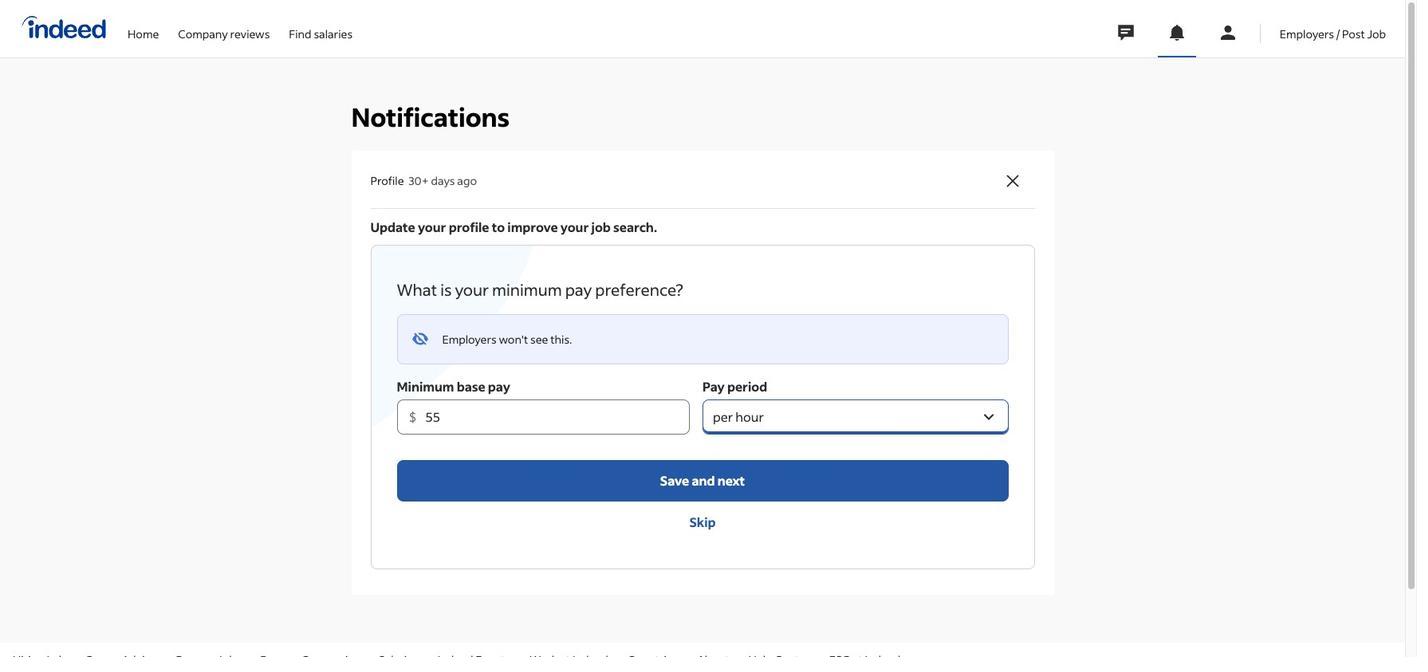 Task type: describe. For each thing, give the bounding box(es) containing it.
skip link
[[397, 502, 1008, 543]]

minimum base pay
[[397, 378, 510, 395]]

account image
[[1218, 23, 1238, 42]]

pay period
[[703, 378, 767, 395]]

company reviews link
[[178, 0, 270, 54]]

update your profile to improve your job search.
[[370, 218, 657, 235]]

dismiss profile from 30+ days ago notification image
[[1003, 171, 1022, 191]]

improve
[[507, 218, 558, 235]]

find
[[289, 26, 312, 41]]

0 horizontal spatial pay
[[488, 378, 510, 395]]

profile 30+ days ago
[[370, 173, 477, 189]]

profile
[[449, 218, 489, 235]]

search.
[[613, 218, 657, 235]]

reviews
[[230, 26, 270, 41]]

notifications
[[351, 101, 510, 134]]

$
[[409, 408, 417, 425]]

to
[[492, 218, 505, 235]]

employers for employers / post job
[[1280, 26, 1334, 41]]

period
[[727, 378, 767, 395]]

update
[[370, 218, 415, 235]]

job
[[591, 218, 611, 235]]

save
[[660, 472, 689, 489]]

find salaries link
[[289, 0, 353, 54]]

0 vertical spatial pay
[[565, 279, 592, 300]]

30+
[[408, 173, 429, 189]]

skip
[[689, 514, 716, 530]]

is
[[440, 279, 452, 300]]

ago
[[457, 173, 477, 189]]

this.
[[550, 332, 572, 347]]

and
[[692, 472, 715, 489]]

base
[[457, 378, 485, 395]]

job
[[1367, 26, 1386, 41]]

company
[[178, 26, 228, 41]]



Task type: locate. For each thing, give the bounding box(es) containing it.
your right is
[[455, 279, 489, 300]]

notifications main content
[[0, 0, 1405, 643]]

home link
[[128, 0, 159, 54]]

/
[[1337, 26, 1340, 41]]

2 horizontal spatial your
[[561, 218, 589, 235]]

minimum
[[492, 279, 562, 300]]

Minimum base pay text field
[[422, 399, 690, 435]]

post
[[1342, 26, 1365, 41]]

what is your minimum pay preference?
[[397, 279, 683, 300]]

1 vertical spatial pay
[[488, 378, 510, 395]]

0 vertical spatial employers
[[1280, 26, 1334, 41]]

pay right base on the left of the page
[[488, 378, 510, 395]]

your
[[418, 218, 446, 235], [561, 218, 589, 235], [455, 279, 489, 300]]

your left profile
[[418, 218, 446, 235]]

your left job
[[561, 218, 589, 235]]

employers for employers won't see this.
[[442, 332, 497, 347]]

1 vertical spatial employers
[[442, 332, 497, 347]]

employers / post job link
[[1280, 0, 1386, 54]]

employers won't see this.
[[442, 332, 572, 347]]

profile
[[370, 173, 404, 189]]

company reviews
[[178, 26, 270, 41]]

won't
[[499, 332, 528, 347]]

save and next
[[660, 472, 745, 489]]

save and next button
[[397, 460, 1008, 502]]

employers
[[1280, 26, 1334, 41], [442, 332, 497, 347]]

employers inside group
[[442, 332, 497, 347]]

1 horizontal spatial employers
[[1280, 26, 1334, 41]]

preference?
[[595, 279, 683, 300]]

messages unread count 0 image
[[1116, 17, 1136, 49]]

what
[[397, 279, 437, 300]]

employers left /
[[1280, 26, 1334, 41]]

home
[[128, 26, 159, 41]]

salaries
[[314, 26, 353, 41]]

pay
[[703, 378, 725, 395]]

1 horizontal spatial your
[[455, 279, 489, 300]]

days
[[431, 173, 455, 189]]

employers / post job
[[1280, 26, 1386, 41]]

see
[[530, 332, 548, 347]]

1 horizontal spatial pay
[[565, 279, 592, 300]]

employers won't see this. group
[[397, 314, 1008, 364]]

pay right minimum
[[565, 279, 592, 300]]

pay
[[565, 279, 592, 300], [488, 378, 510, 395]]

0 horizontal spatial your
[[418, 218, 446, 235]]

next
[[718, 472, 745, 489]]

notifications unread count 0 image
[[1167, 23, 1187, 42]]

employers left won't
[[442, 332, 497, 347]]

minimum
[[397, 378, 454, 395]]

0 horizontal spatial employers
[[442, 332, 497, 347]]

find salaries
[[289, 26, 353, 41]]



Task type: vqa. For each thing, say whether or not it's contained in the screenshot.
the ago
yes



